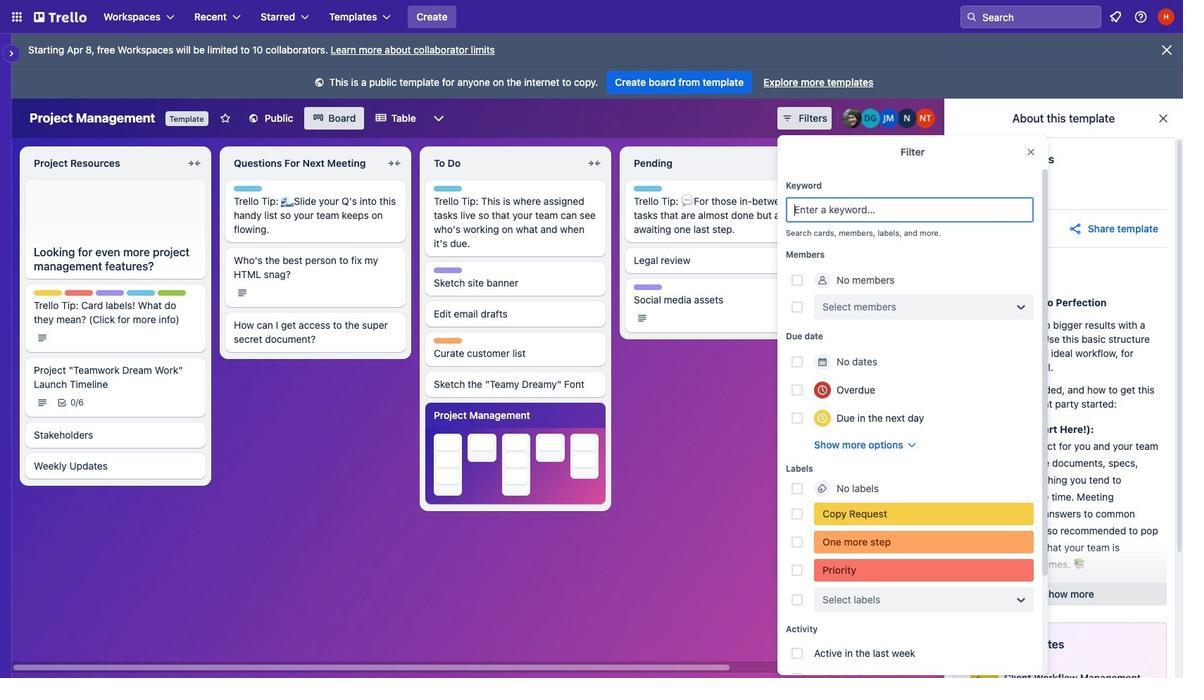 Task type: describe. For each thing, give the bounding box(es) containing it.
color: lime, title: "halp" element
[[158, 290, 186, 296]]

1 horizontal spatial color: yellow, title: "copy request" element
[[815, 503, 1034, 526]]

2 vertical spatial color: orange, title: "one more step" element
[[815, 531, 1034, 554]]

1 vertical spatial color: orange, title: "one more step" element
[[834, 383, 862, 389]]

0 horizontal spatial color: purple, title: "design team" element
[[96, 290, 124, 296]]

open information menu image
[[1134, 10, 1149, 24]]

customize views image
[[432, 111, 446, 125]]

Board name text field
[[23, 107, 162, 130]]

Enter a keyword… text field
[[786, 197, 1034, 223]]

close popover image
[[1026, 147, 1037, 158]]

0 horizontal spatial color: red, title: "priority" element
[[65, 290, 93, 296]]

caity (caity) image
[[843, 109, 862, 128]]

search image
[[967, 11, 978, 23]]

devan goldstein (devangoldstein2) image
[[861, 109, 881, 128]]

3 collapse list image from the left
[[586, 155, 603, 172]]

2 collapse list image from the left
[[386, 155, 403, 172]]

1 collapse list image from the left
[[186, 155, 203, 172]]



Task type: locate. For each thing, give the bounding box(es) containing it.
2 horizontal spatial color: purple, title: "design team" element
[[634, 285, 662, 290]]

0 horizontal spatial collapse list image
[[186, 155, 203, 172]]

color: sky, title: "trello tip" element
[[234, 186, 262, 192], [434, 186, 462, 192], [634, 186, 662, 192], [127, 290, 155, 296], [834, 296, 862, 302]]

0 notifications image
[[1108, 8, 1125, 25]]

star or unstar board image
[[220, 113, 231, 124]]

0 horizontal spatial color: yellow, title: "copy request" element
[[34, 290, 62, 296]]

1 horizontal spatial collapse list image
[[386, 155, 403, 172]]

1 vertical spatial color: yellow, title: "copy request" element
[[815, 503, 1034, 526]]

None text field
[[25, 152, 183, 175], [626, 152, 784, 175], [25, 152, 183, 175], [626, 152, 784, 175]]

howard (howard38800628) image
[[1158, 8, 1175, 25]]

nic (nicoletollefson1) image
[[898, 109, 917, 128]]

1 horizontal spatial color: red, title: "priority" element
[[815, 559, 1034, 582]]

back to home image
[[34, 6, 87, 28]]

0 vertical spatial color: yellow, title: "copy request" element
[[34, 290, 62, 296]]

sm image
[[312, 76, 327, 90]]

1 horizontal spatial color: purple, title: "design team" element
[[434, 268, 462, 273]]

color: orange, title: "one more step" element
[[434, 338, 462, 344], [834, 383, 862, 389], [815, 531, 1034, 554]]

0 vertical spatial color: red, title: "priority" element
[[65, 290, 93, 296]]

1 vertical spatial color: red, title: "priority" element
[[815, 559, 1034, 582]]

color: purple, title: "design team" element
[[434, 268, 462, 273], [634, 285, 662, 290], [96, 290, 124, 296]]

2 horizontal spatial collapse list image
[[586, 155, 603, 172]]

primary element
[[0, 0, 1184, 34]]

jordan mirchev (jordan_mirchev) image
[[879, 109, 899, 128]]

0 vertical spatial color: orange, title: "one more step" element
[[434, 338, 462, 344]]

collapse list image
[[186, 155, 203, 172], [386, 155, 403, 172], [586, 155, 603, 172]]

color: yellow, title: "copy request" element
[[34, 290, 62, 296], [815, 503, 1034, 526]]

nicole tang (nicoletang31) image
[[916, 109, 936, 128]]

color: red, title: "priority" element
[[65, 290, 93, 296], [815, 559, 1034, 582]]

None text field
[[225, 152, 383, 175], [426, 152, 583, 175], [225, 152, 383, 175], [426, 152, 583, 175]]

Search field
[[978, 7, 1101, 27]]



Task type: vqa. For each thing, say whether or not it's contained in the screenshot.
Watching button
no



